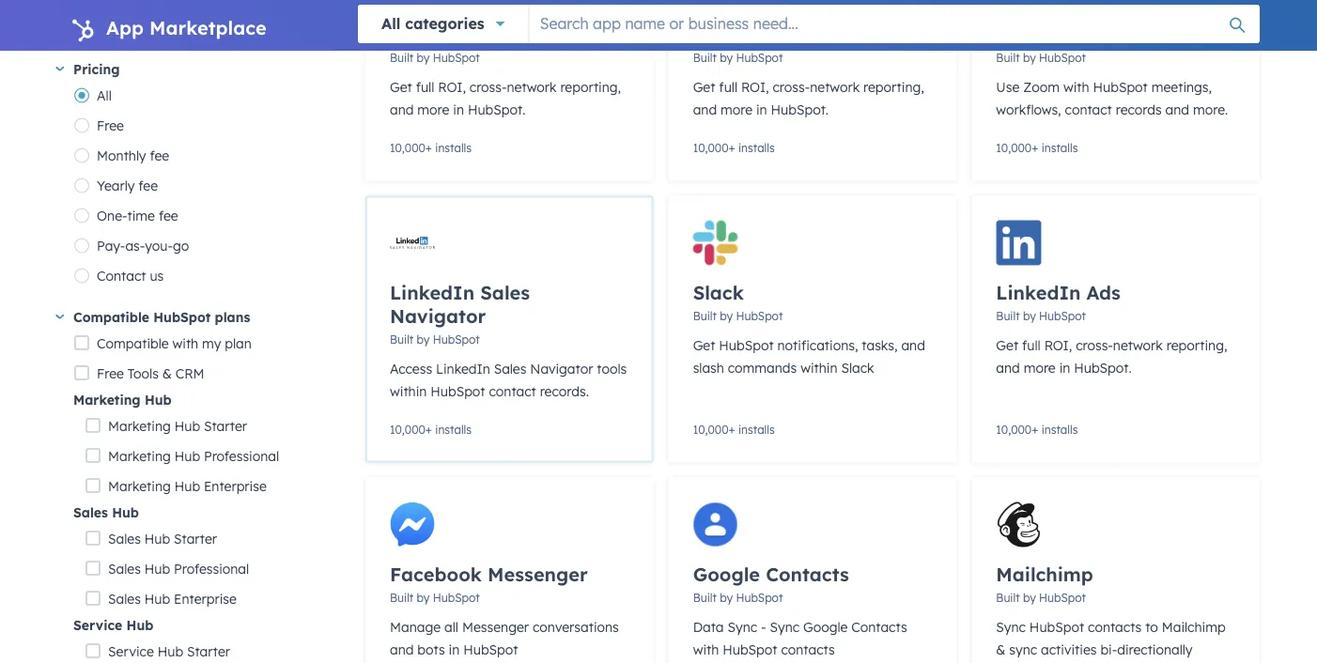 Task type: describe. For each thing, give the bounding box(es) containing it.
starter for marketing hub starter
[[204, 418, 247, 434]]

sales hub enterprise
[[108, 591, 237, 607]]

+ for slack
[[729, 423, 735, 437]]

directionally
[[1117, 641, 1193, 658]]

sales for sales hub enterprise
[[108, 591, 141, 607]]

google contacts built by hubspot
[[693, 562, 849, 605]]

10,000 + installs for google ads
[[693, 141, 775, 155]]

yearly
[[97, 177, 135, 194]]

facebook messenger built by hubspot
[[390, 562, 588, 605]]

messenger inside manage all messenger conversations and bots in hubspot
[[462, 619, 529, 635]]

bots
[[417, 641, 445, 658]]

plans
[[215, 309, 250, 325]]

hubspot inside slack built by hubspot
[[736, 309, 783, 323]]

reporting, for google ads
[[863, 78, 924, 95]]

marketing hub
[[73, 391, 172, 408]]

more.
[[1193, 101, 1228, 117]]

roi, for google
[[741, 78, 769, 95]]

marketing for marketing hub
[[73, 391, 141, 408]]

get full roi, cross-network reporting, and more in hubspot. for facebook ads
[[390, 78, 621, 117]]

app
[[106, 16, 144, 39]]

professional for sales hub professional
[[174, 561, 249, 577]]

more for linkedin
[[1024, 359, 1056, 376]]

sales hub starter
[[108, 531, 217, 547]]

cross- for linkedin
[[1076, 337, 1113, 353]]

built inside zoom built by hubspot
[[996, 50, 1020, 64]]

zoom inside use zoom with hubspot meetings, workflows, contact records and more.
[[1023, 78, 1060, 95]]

built inside linkedin ads built by hubspot
[[996, 309, 1020, 323]]

10,000 + installs for facebook ads
[[390, 141, 472, 155]]

hub for service hub
[[126, 617, 153, 633]]

commerce link
[[62, 15, 335, 43]]

0 vertical spatial mailchimp
[[996, 562, 1093, 586]]

by inside zoom built by hubspot
[[1023, 50, 1036, 64]]

hubspot inside use zoom with hubspot meetings, workflows, contact records and more.
[[1093, 78, 1148, 95]]

monthly
[[97, 147, 146, 164]]

caret image for pricing
[[56, 66, 64, 71]]

free for free
[[97, 117, 124, 134]]

contact inside use zoom with hubspot meetings, workflows, contact records and more.
[[1065, 101, 1112, 117]]

slack built by hubspot
[[693, 280, 783, 323]]

hubspot inside google ads built by hubspot
[[736, 50, 783, 64]]

compatible for compatible hubspot plans
[[73, 309, 149, 325]]

contacts inside google contacts built by hubspot
[[766, 562, 849, 586]]

built inside facebook ads built by hubspot
[[390, 50, 414, 64]]

ads for google ads
[[766, 22, 800, 46]]

monthly fee
[[97, 147, 169, 164]]

sales hub professional
[[108, 561, 249, 577]]

Search app name or business need... search field
[[530, 5, 1260, 42]]

10,000 + installs for slack
[[693, 423, 775, 437]]

hubspot inside sync hubspot contacts to mailchimp & sync activities bi-directionally
[[1030, 619, 1084, 635]]

sales for sales hub starter
[[108, 531, 141, 547]]

app marketplace
[[106, 16, 267, 39]]

manage all messenger conversations and bots in hubspot
[[390, 619, 619, 658]]

sync
[[1009, 641, 1037, 658]]

fee for monthly fee
[[150, 147, 169, 164]]

tools
[[597, 360, 627, 377]]

free tools & crm
[[97, 365, 204, 382]]

all for all
[[97, 87, 112, 104]]

with inside use zoom with hubspot meetings, workflows, contact records and more.
[[1063, 78, 1089, 95]]

service hub starter
[[108, 643, 230, 660]]

10,000 + installs for zoom
[[996, 141, 1078, 155]]

installs for zoom
[[1042, 141, 1078, 155]]

in for facebook
[[453, 101, 464, 117]]

pricing button
[[55, 58, 335, 80]]

full for linkedin
[[1022, 337, 1041, 353]]

you-
[[145, 237, 173, 254]]

10,000 for linkedin sales navigator
[[390, 423, 425, 437]]

in inside manage all messenger conversations and bots in hubspot
[[449, 641, 460, 658]]

us
[[150, 268, 164, 284]]

& inside "compatible hubspot plans" group
[[162, 365, 172, 382]]

get for google
[[693, 78, 715, 95]]

zoom inside zoom built by hubspot
[[996, 22, 1050, 46]]

linkedin for built
[[996, 280, 1081, 304]]

contacts inside sync hubspot contacts to mailchimp & sync activities bi-directionally
[[1088, 619, 1142, 635]]

caret image for compatible hubspot plans
[[56, 315, 64, 319]]

enterprise for marketing hub enterprise
[[204, 478, 267, 494]]

slack inside slack built by hubspot
[[693, 280, 744, 304]]

cross- for google
[[773, 78, 810, 95]]

10,000 for facebook ads
[[390, 141, 425, 155]]

hubspot inside facebook messenger built by hubspot
[[433, 590, 480, 605]]

hub for marketing hub starter
[[174, 418, 200, 434]]

hubspot inside data sync - sync google contacts with hubspot contacts
[[723, 641, 777, 658]]

slash
[[693, 359, 724, 376]]

mailchimp inside sync hubspot contacts to mailchimp & sync activities bi-directionally
[[1162, 619, 1226, 635]]

sync inside sync hubspot contacts to mailchimp & sync activities bi-directionally
[[996, 619, 1026, 635]]

by inside google contacts built by hubspot
[[720, 590, 733, 605]]

contact inside access linkedin sales navigator tools within hubspot contact records.
[[489, 383, 536, 399]]

compatible hubspot plans group
[[73, 358, 335, 663]]

hub for marketing hub
[[145, 391, 172, 408]]

more for google
[[721, 101, 753, 117]]

time
[[127, 207, 155, 224]]

get for facebook
[[390, 78, 412, 95]]

get for slack
[[693, 337, 715, 353]]

10,000 for linkedin ads
[[996, 423, 1032, 437]]

hub for sales hub enterprise
[[144, 591, 170, 607]]

1 sync from the left
[[728, 619, 757, 635]]

activities
[[1041, 641, 1097, 658]]

compatible hubspot plans button
[[55, 306, 335, 328]]

yearly fee
[[97, 177, 158, 194]]

records
[[1116, 101, 1162, 117]]

network for facebook ads
[[507, 78, 557, 95]]

compatible hubspot plans
[[73, 309, 250, 325]]

categories
[[405, 14, 484, 33]]

linkedin for navigator
[[390, 280, 475, 304]]

2 vertical spatial fee
[[159, 207, 178, 224]]

get for linkedin
[[996, 337, 1018, 353]]

service hub
[[73, 617, 153, 633]]

by inside slack built by hubspot
[[720, 309, 733, 323]]

marketing hub enterprise
[[108, 478, 267, 494]]

hubspot inside facebook ads built by hubspot
[[433, 50, 480, 64]]

installs for slack
[[738, 423, 775, 437]]

ads for linkedin ads
[[1087, 280, 1121, 304]]

google ads built by hubspot
[[693, 22, 800, 64]]

starter for service hub starter
[[187, 643, 230, 660]]

notifications,
[[777, 337, 858, 353]]

sales hub
[[73, 504, 139, 520]]

manage
[[390, 619, 441, 635]]

mailchimp built by hubspot
[[996, 562, 1093, 605]]

10,000 for google ads
[[693, 141, 729, 155]]

conversations
[[533, 619, 619, 635]]

by inside google ads built by hubspot
[[720, 50, 733, 64]]

+ for zoom
[[1032, 141, 1038, 155]]

get full roi, cross-network reporting, and more in hubspot. for linkedin ads
[[996, 337, 1227, 376]]

hubspot inside zoom built by hubspot
[[1039, 50, 1086, 64]]

+ for facebook ads
[[425, 141, 432, 155]]

compatible with my plan
[[97, 335, 252, 352]]

data
[[693, 619, 724, 635]]

service for service hub starter
[[108, 643, 154, 660]]

all categories button
[[358, 5, 529, 43]]

contacts inside data sync - sync google contacts with hubspot contacts
[[781, 641, 835, 658]]

meetings,
[[1152, 78, 1212, 95]]

hub for marketing hub professional
[[174, 448, 200, 464]]

to
[[1145, 619, 1158, 635]]

and inside manage all messenger conversations and bots in hubspot
[[390, 641, 414, 658]]

installs for linkedin sales navigator
[[435, 423, 472, 437]]

one-time fee
[[97, 207, 178, 224]]

contact us
[[97, 268, 164, 284]]

workflows,
[[996, 101, 1061, 117]]

hubspot inside google contacts built by hubspot
[[736, 590, 783, 605]]

roi, for linkedin
[[1044, 337, 1072, 353]]

hubspot inside dropdown button
[[153, 309, 211, 325]]

zoom built by hubspot
[[996, 22, 1086, 64]]

and down facebook ads built by hubspot
[[390, 101, 414, 117]]

get full roi, cross-network reporting, and more in hubspot. for google ads
[[693, 78, 924, 117]]

and inside use zoom with hubspot meetings, workflows, contact records and more.
[[1166, 101, 1189, 117]]

pay-as-you-go
[[97, 237, 189, 254]]

fee for yearly fee
[[138, 177, 158, 194]]

in for linkedin
[[1059, 359, 1070, 376]]

hubspot inside linkedin ads built by hubspot
[[1039, 309, 1086, 323]]

& inside sync hubspot contacts to mailchimp & sync activities bi-directionally
[[996, 641, 1006, 658]]

records.
[[540, 383, 589, 399]]



Task type: locate. For each thing, give the bounding box(es) containing it.
full down google ads built by hubspot
[[719, 78, 738, 95]]

0 vertical spatial starter
[[204, 418, 247, 434]]

3 sync from the left
[[996, 619, 1026, 635]]

hub up marketing hub enterprise
[[174, 448, 200, 464]]

hubspot inside get hubspot notifications, tasks, and slash commands within slack
[[719, 337, 774, 353]]

marketing hub professional
[[108, 448, 279, 464]]

1 horizontal spatial contact
[[1065, 101, 1112, 117]]

2 horizontal spatial get full roi, cross-network reporting, and more in hubspot.
[[996, 337, 1227, 376]]

10,000 + installs for linkedin ads
[[996, 423, 1078, 437]]

slack inside get hubspot notifications, tasks, and slash commands within slack
[[841, 359, 874, 376]]

1 vertical spatial professional
[[174, 561, 249, 577]]

-
[[761, 619, 766, 635]]

1 horizontal spatial ads
[[766, 22, 800, 46]]

hub for sales hub
[[112, 504, 139, 520]]

free
[[97, 117, 124, 134], [97, 365, 124, 382]]

messenger
[[488, 562, 588, 586], [462, 619, 529, 635]]

2 horizontal spatial reporting,
[[1167, 337, 1227, 353]]

in down all
[[449, 641, 460, 658]]

0 vertical spatial facebook
[[390, 22, 482, 46]]

2 horizontal spatial ads
[[1087, 280, 1121, 304]]

1 vertical spatial google
[[693, 562, 760, 586]]

marketing down marketing hub
[[108, 418, 171, 434]]

marketing for marketing hub starter
[[108, 418, 171, 434]]

marketing up sales hub
[[108, 478, 171, 494]]

0 horizontal spatial sync
[[728, 619, 757, 635]]

bi-
[[1100, 641, 1117, 658]]

and right tasks,
[[901, 337, 925, 353]]

0 vertical spatial with
[[1063, 78, 1089, 95]]

tasks,
[[862, 337, 898, 353]]

roi, for facebook
[[438, 78, 466, 95]]

starter up sales hub professional
[[174, 531, 217, 547]]

and
[[390, 101, 414, 117], [693, 101, 717, 117], [1166, 101, 1189, 117], [901, 337, 925, 353], [996, 359, 1020, 376], [390, 641, 414, 658]]

0 horizontal spatial reporting,
[[560, 78, 621, 95]]

0 horizontal spatial mailchimp
[[996, 562, 1093, 586]]

all
[[381, 14, 401, 33], [97, 87, 112, 104]]

in for google
[[756, 101, 767, 117]]

1 free from the top
[[97, 117, 124, 134]]

0 vertical spatial google
[[693, 22, 760, 46]]

network down linkedin ads built by hubspot in the right of the page
[[1113, 337, 1163, 353]]

ads for facebook ads
[[488, 22, 522, 46]]

full down linkedin ads built by hubspot in the right of the page
[[1022, 337, 1041, 353]]

installs for facebook ads
[[435, 141, 472, 155]]

free up marketing hub
[[97, 365, 124, 382]]

network down facebook ads built by hubspot
[[507, 78, 557, 95]]

access
[[390, 360, 432, 377]]

and inside get hubspot notifications, tasks, and slash commands within slack
[[901, 337, 925, 353]]

ads inside linkedin ads built by hubspot
[[1087, 280, 1121, 304]]

sales inside access linkedin sales navigator tools within hubspot contact records.
[[494, 360, 527, 377]]

1 horizontal spatial full
[[719, 78, 738, 95]]

full down facebook ads built by hubspot
[[416, 78, 434, 95]]

built inside facebook messenger built by hubspot
[[390, 590, 414, 605]]

installs for linkedin ads
[[1042, 423, 1078, 437]]

1 horizontal spatial with
[[693, 641, 719, 658]]

1 vertical spatial mailchimp
[[1162, 619, 1226, 635]]

1 horizontal spatial contacts
[[851, 619, 907, 635]]

hub up sales hub professional
[[144, 531, 170, 547]]

commerce
[[73, 20, 140, 37]]

get
[[390, 78, 412, 95], [693, 78, 715, 95], [693, 337, 715, 353], [996, 337, 1018, 353]]

mailchimp
[[996, 562, 1093, 586], [1162, 619, 1226, 635]]

zoom up 'workflows,'
[[1023, 78, 1060, 95]]

zoom up use
[[996, 22, 1050, 46]]

cross- down linkedin ads built by hubspot in the right of the page
[[1076, 337, 1113, 353]]

reporting, for linkedin ads
[[1167, 337, 1227, 353]]

get hubspot notifications, tasks, and slash commands within slack
[[693, 337, 925, 376]]

use
[[996, 78, 1020, 95]]

hub down sales hub professional
[[144, 591, 170, 607]]

service for service hub
[[73, 617, 122, 633]]

by inside linkedin ads built by hubspot
[[1023, 309, 1036, 323]]

2 free from the top
[[97, 365, 124, 382]]

caret image inside pricing dropdown button
[[56, 66, 64, 71]]

1 vertical spatial enterprise
[[174, 591, 237, 607]]

1 vertical spatial navigator
[[530, 360, 593, 377]]

contact
[[1065, 101, 1112, 117], [489, 383, 536, 399]]

service up service hub starter
[[73, 617, 122, 633]]

pay-
[[97, 237, 125, 254]]

with down zoom built by hubspot
[[1063, 78, 1089, 95]]

0 vertical spatial enterprise
[[204, 478, 267, 494]]

0 horizontal spatial cross-
[[470, 78, 507, 95]]

linkedin inside linkedin sales navigator built by hubspot
[[390, 280, 475, 304]]

starter for sales hub starter
[[174, 531, 217, 547]]

1 horizontal spatial all
[[381, 14, 401, 33]]

hub down sales hub enterprise
[[158, 643, 183, 660]]

get down google ads built by hubspot
[[693, 78, 715, 95]]

messenger up conversations
[[488, 562, 588, 586]]

use zoom with hubspot meetings, workflows, contact records and more.
[[996, 78, 1228, 117]]

get inside get hubspot notifications, tasks, and slash commands within slack
[[693, 337, 715, 353]]

and down google ads built by hubspot
[[693, 101, 717, 117]]

0 horizontal spatial within
[[390, 383, 427, 399]]

commands
[[728, 359, 797, 376]]

0 vertical spatial contact
[[1065, 101, 1112, 117]]

contacts
[[766, 562, 849, 586], [851, 619, 907, 635]]

linkedin inside linkedin ads built by hubspot
[[996, 280, 1081, 304]]

1 vertical spatial service
[[108, 643, 154, 660]]

hub for sales hub starter
[[144, 531, 170, 547]]

in down google ads built by hubspot
[[756, 101, 767, 117]]

get down facebook ads built by hubspot
[[390, 78, 412, 95]]

10,000 + installs
[[390, 141, 472, 155], [693, 141, 775, 155], [996, 141, 1078, 155], [390, 423, 472, 437], [693, 423, 775, 437], [996, 423, 1078, 437]]

in
[[453, 101, 464, 117], [756, 101, 767, 117], [1059, 359, 1070, 376], [449, 641, 460, 658]]

facebook ads built by hubspot
[[390, 22, 522, 64]]

0 vertical spatial &
[[162, 365, 172, 382]]

cross- down facebook ads built by hubspot
[[470, 78, 507, 95]]

+ for linkedin ads
[[1032, 423, 1038, 437]]

2 vertical spatial google
[[803, 619, 848, 635]]

facebook inside facebook messenger built by hubspot
[[390, 562, 482, 586]]

in down linkedin ads built by hubspot in the right of the page
[[1059, 359, 1070, 376]]

all inside popup button
[[381, 14, 401, 33]]

messenger down facebook messenger built by hubspot
[[462, 619, 529, 635]]

cross-
[[470, 78, 507, 95], [773, 78, 810, 95], [1076, 337, 1113, 353]]

with inside data sync - sync google contacts with hubspot contacts
[[693, 641, 719, 658]]

built inside linkedin sales navigator built by hubspot
[[390, 332, 414, 346]]

10,000 for slack
[[693, 423, 729, 437]]

with
[[1063, 78, 1089, 95], [172, 335, 198, 352], [693, 641, 719, 658]]

0 vertical spatial free
[[97, 117, 124, 134]]

mailchimp right to
[[1162, 619, 1226, 635]]

pricing group
[[73, 80, 335, 291]]

hubspot. down facebook ads built by hubspot
[[468, 101, 526, 117]]

contact left records
[[1065, 101, 1112, 117]]

enterprise down marketing hub professional
[[204, 478, 267, 494]]

hubspot. down google ads built by hubspot
[[771, 101, 829, 117]]

sync hubspot contacts to mailchimp & sync activities bi-directionally
[[996, 619, 1226, 658]]

0 vertical spatial professional
[[204, 448, 279, 464]]

sync
[[728, 619, 757, 635], [770, 619, 800, 635], [996, 619, 1026, 635]]

by inside facebook ads built by hubspot
[[417, 50, 430, 64]]

fee
[[150, 147, 169, 164], [138, 177, 158, 194], [159, 207, 178, 224]]

1 horizontal spatial mailchimp
[[1162, 619, 1226, 635]]

enterprise down sales hub professional
[[174, 591, 237, 607]]

as-
[[125, 237, 145, 254]]

marketing for marketing hub professional
[[108, 448, 171, 464]]

2 horizontal spatial hubspot.
[[1074, 359, 1132, 376]]

+ for linkedin sales navigator
[[425, 423, 432, 437]]

0 vertical spatial caret image
[[56, 66, 64, 71]]

caret image
[[56, 66, 64, 71], [56, 315, 64, 319]]

with down data
[[693, 641, 719, 658]]

network for google ads
[[810, 78, 860, 95]]

navigator inside access linkedin sales navigator tools within hubspot contact records.
[[530, 360, 593, 377]]

marketing down tools
[[73, 391, 141, 408]]

navigator up access
[[390, 304, 486, 327]]

starter up marketing hub professional
[[204, 418, 247, 434]]

10,000 + installs for linkedin sales navigator
[[390, 423, 472, 437]]

professional
[[204, 448, 279, 464], [174, 561, 249, 577]]

sync left -
[[728, 619, 757, 635]]

reporting,
[[560, 78, 621, 95], [863, 78, 924, 95], [1167, 337, 1227, 353]]

1 vertical spatial compatible
[[97, 335, 169, 352]]

within down access
[[390, 383, 427, 399]]

by inside facebook messenger built by hubspot
[[417, 590, 430, 605]]

roi, down google ads built by hubspot
[[741, 78, 769, 95]]

2 horizontal spatial more
[[1024, 359, 1056, 376]]

0 horizontal spatial hubspot.
[[468, 101, 526, 117]]

linkedin ads built by hubspot
[[996, 280, 1121, 323]]

hubspot. for google ads
[[771, 101, 829, 117]]

1 horizontal spatial get full roi, cross-network reporting, and more in hubspot.
[[693, 78, 924, 117]]

1 vertical spatial contacts
[[851, 619, 907, 635]]

professional for marketing hub professional
[[204, 448, 279, 464]]

sync right -
[[770, 619, 800, 635]]

0 horizontal spatial roi,
[[438, 78, 466, 95]]

2 horizontal spatial full
[[1022, 337, 1041, 353]]

marketplace
[[149, 16, 267, 39]]

crm
[[176, 365, 204, 382]]

built inside slack built by hubspot
[[693, 309, 717, 323]]

hubspot inside linkedin sales navigator built by hubspot
[[433, 332, 480, 346]]

more
[[417, 101, 449, 117], [721, 101, 753, 117], [1024, 359, 1056, 376]]

fee right monthly
[[150, 147, 169, 164]]

free inside "compatible hubspot plans" group
[[97, 365, 124, 382]]

google inside google ads built by hubspot
[[693, 22, 760, 46]]

1 horizontal spatial roi,
[[741, 78, 769, 95]]

all
[[444, 619, 458, 635]]

1 horizontal spatial within
[[801, 359, 838, 376]]

0 vertical spatial service
[[73, 617, 122, 633]]

compatible inside dropdown button
[[73, 309, 149, 325]]

2 horizontal spatial with
[[1063, 78, 1089, 95]]

0 horizontal spatial contacts
[[766, 562, 849, 586]]

hub up marketing hub professional
[[174, 418, 200, 434]]

fee right time
[[159, 207, 178, 224]]

installs for google ads
[[738, 141, 775, 155]]

2 horizontal spatial cross-
[[1076, 337, 1113, 353]]

0 horizontal spatial more
[[417, 101, 449, 117]]

by
[[417, 50, 430, 64], [720, 50, 733, 64], [1023, 50, 1036, 64], [720, 309, 733, 323], [1023, 309, 1036, 323], [417, 332, 430, 346], [417, 590, 430, 605], [720, 590, 733, 605], [1023, 590, 1036, 605]]

professional up marketing hub enterprise
[[204, 448, 279, 464]]

1 vertical spatial zoom
[[1023, 78, 1060, 95]]

contact left records.
[[489, 383, 536, 399]]

sales inside linkedin sales navigator built by hubspot
[[480, 280, 530, 304]]

1 horizontal spatial navigator
[[530, 360, 593, 377]]

0 horizontal spatial ads
[[488, 22, 522, 46]]

starter down sales hub enterprise
[[187, 643, 230, 660]]

compatible for compatible with my plan
[[97, 335, 169, 352]]

facebook for facebook ads
[[390, 22, 482, 46]]

full for google
[[719, 78, 738, 95]]

0 vertical spatial messenger
[[488, 562, 588, 586]]

0 vertical spatial within
[[801, 359, 838, 376]]

0 horizontal spatial contact
[[489, 383, 536, 399]]

0 horizontal spatial get full roi, cross-network reporting, and more in hubspot.
[[390, 78, 621, 117]]

1 horizontal spatial network
[[810, 78, 860, 95]]

1 horizontal spatial reporting,
[[863, 78, 924, 95]]

contacts
[[1088, 619, 1142, 635], [781, 641, 835, 658]]

hub down sales hub starter on the left bottom of page
[[144, 561, 170, 577]]

one-
[[97, 207, 127, 224]]

and down linkedin ads built by hubspot in the right of the page
[[996, 359, 1020, 376]]

0 vertical spatial contacts
[[1088, 619, 1142, 635]]

0 vertical spatial zoom
[[996, 22, 1050, 46]]

zoom
[[996, 22, 1050, 46], [1023, 78, 1060, 95]]

facebook for facebook messenger
[[390, 562, 482, 586]]

free for free tools & crm
[[97, 365, 124, 382]]

linkedin inside access linkedin sales navigator tools within hubspot contact records.
[[436, 360, 490, 377]]

0 horizontal spatial contacts
[[781, 641, 835, 658]]

marketing down marketing hub starter
[[108, 448, 171, 464]]

slack
[[693, 280, 744, 304], [841, 359, 874, 376]]

get full roi, cross-network reporting, and more in hubspot. down google ads built by hubspot
[[693, 78, 924, 117]]

caret image inside compatible hubspot plans dropdown button
[[56, 315, 64, 319]]

hubspot inside mailchimp built by hubspot
[[1039, 590, 1086, 605]]

0 vertical spatial contacts
[[766, 562, 849, 586]]

cross- down google ads built by hubspot
[[773, 78, 810, 95]]

hub down free tools & crm
[[145, 391, 172, 408]]

get up slash at the bottom of the page
[[693, 337, 715, 353]]

get full roi, cross-network reporting, and more in hubspot. down linkedin ads built by hubspot in the right of the page
[[996, 337, 1227, 376]]

ads
[[488, 22, 522, 46], [766, 22, 800, 46], [1087, 280, 1121, 304]]

2 horizontal spatial network
[[1113, 337, 1163, 353]]

1 horizontal spatial slack
[[841, 359, 874, 376]]

contacts inside data sync - sync google contacts with hubspot contacts
[[851, 619, 907, 635]]

sales for sales hub professional
[[108, 561, 141, 577]]

hubspot. for linkedin ads
[[1074, 359, 1132, 376]]

network down search app name or business need... "search field"
[[810, 78, 860, 95]]

0 horizontal spatial &
[[162, 365, 172, 382]]

2 horizontal spatial sync
[[996, 619, 1026, 635]]

google inside google contacts built by hubspot
[[693, 562, 760, 586]]

& left crm
[[162, 365, 172, 382]]

reporting, for facebook ads
[[560, 78, 621, 95]]

facebook inside facebook ads built by hubspot
[[390, 22, 482, 46]]

& left sync
[[996, 641, 1006, 658]]

contacts up bi-
[[1088, 619, 1142, 635]]

0 vertical spatial slack
[[693, 280, 744, 304]]

built inside google ads built by hubspot
[[693, 50, 717, 64]]

plan
[[225, 335, 252, 352]]

full for facebook
[[416, 78, 434, 95]]

more down linkedin ads built by hubspot in the right of the page
[[1024, 359, 1056, 376]]

ads inside facebook ads built by hubspot
[[488, 22, 522, 46]]

1 vertical spatial free
[[97, 365, 124, 382]]

+ for google ads
[[729, 141, 735, 155]]

in down facebook ads built by hubspot
[[453, 101, 464, 117]]

google
[[693, 22, 760, 46], [693, 562, 760, 586], [803, 619, 848, 635]]

go
[[173, 237, 189, 254]]

0 horizontal spatial network
[[507, 78, 557, 95]]

contact
[[97, 268, 146, 284]]

0 horizontal spatial full
[[416, 78, 434, 95]]

2 horizontal spatial roi,
[[1044, 337, 1072, 353]]

google for google contacts
[[693, 562, 760, 586]]

all down pricing
[[97, 87, 112, 104]]

google inside data sync - sync google contacts with hubspot contacts
[[803, 619, 848, 635]]

built inside mailchimp built by hubspot
[[996, 590, 1020, 605]]

1 vertical spatial slack
[[841, 359, 874, 376]]

1 vertical spatial all
[[97, 87, 112, 104]]

hub for marketing hub enterprise
[[174, 478, 200, 494]]

1 vertical spatial with
[[172, 335, 198, 352]]

my
[[202, 335, 221, 352]]

0 horizontal spatial slack
[[693, 280, 744, 304]]

navigator inside linkedin sales navigator built by hubspot
[[390, 304, 486, 327]]

messenger inside facebook messenger built by hubspot
[[488, 562, 588, 586]]

pricing
[[73, 61, 120, 77]]

0 vertical spatial all
[[381, 14, 401, 33]]

more down google ads built by hubspot
[[721, 101, 753, 117]]

1 caret image from the top
[[56, 66, 64, 71]]

by inside linkedin sales navigator built by hubspot
[[417, 332, 430, 346]]

all inside pricing group
[[97, 87, 112, 104]]

sync up sync
[[996, 619, 1026, 635]]

access linkedin sales navigator tools within hubspot contact records.
[[390, 360, 627, 399]]

1 facebook from the top
[[390, 22, 482, 46]]

slack down tasks,
[[841, 359, 874, 376]]

ads inside google ads built by hubspot
[[766, 22, 800, 46]]

roi,
[[438, 78, 466, 95], [741, 78, 769, 95], [1044, 337, 1072, 353]]

marketing hub starter
[[108, 418, 247, 434]]

0 horizontal spatial with
[[172, 335, 198, 352]]

+
[[425, 141, 432, 155], [729, 141, 735, 155], [1032, 141, 1038, 155], [425, 423, 432, 437], [729, 423, 735, 437], [1032, 423, 1038, 437]]

1 horizontal spatial more
[[721, 101, 753, 117]]

1 vertical spatial caret image
[[56, 315, 64, 319]]

1 vertical spatial &
[[996, 641, 1006, 658]]

hubspot inside access linkedin sales navigator tools within hubspot contact records.
[[431, 383, 485, 399]]

1 horizontal spatial cross-
[[773, 78, 810, 95]]

hub up service hub starter
[[126, 617, 153, 633]]

within inside get hubspot notifications, tasks, and slash commands within slack
[[801, 359, 838, 376]]

facebook
[[390, 22, 482, 46], [390, 562, 482, 586]]

more for facebook
[[417, 101, 449, 117]]

get full roi, cross-network reporting, and more in hubspot.
[[390, 78, 621, 117], [693, 78, 924, 117], [996, 337, 1227, 376]]

linkedin sales navigator built by hubspot
[[390, 280, 530, 346]]

professional up sales hub enterprise
[[174, 561, 249, 577]]

all categories
[[381, 14, 484, 33]]

0 vertical spatial navigator
[[390, 304, 486, 327]]

1 vertical spatial contacts
[[781, 641, 835, 658]]

enterprise for sales hub enterprise
[[174, 591, 237, 607]]

and down meetings,
[[1166, 101, 1189, 117]]

roi, down linkedin ads built by hubspot in the right of the page
[[1044, 337, 1072, 353]]

1 vertical spatial facebook
[[390, 562, 482, 586]]

contacts down google contacts built by hubspot
[[781, 641, 835, 658]]

and down manage
[[390, 641, 414, 658]]

hubspot. down linkedin ads built by hubspot in the right of the page
[[1074, 359, 1132, 376]]

hub up sales hub starter on the left bottom of page
[[112, 504, 139, 520]]

0 vertical spatial fee
[[150, 147, 169, 164]]

2 vertical spatial with
[[693, 641, 719, 658]]

0 vertical spatial compatible
[[73, 309, 149, 325]]

2 sync from the left
[[770, 619, 800, 635]]

google for google ads
[[693, 22, 760, 46]]

slack up slash at the bottom of the page
[[693, 280, 744, 304]]

within down notifications,
[[801, 359, 838, 376]]

1 vertical spatial within
[[390, 383, 427, 399]]

roi, down facebook ads built by hubspot
[[438, 78, 466, 95]]

hub down marketing hub professional
[[174, 478, 200, 494]]

hub for sales hub professional
[[144, 561, 170, 577]]

1 horizontal spatial contacts
[[1088, 619, 1142, 635]]

get down linkedin ads built by hubspot in the right of the page
[[996, 337, 1018, 353]]

1 vertical spatial fee
[[138, 177, 158, 194]]

compatible down contact at the left of page
[[73, 309, 149, 325]]

by inside mailchimp built by hubspot
[[1023, 590, 1036, 605]]

0 horizontal spatial navigator
[[390, 304, 486, 327]]

hubspot inside manage all messenger conversations and bots in hubspot
[[463, 641, 518, 658]]

within inside access linkedin sales navigator tools within hubspot contact records.
[[390, 383, 427, 399]]

mailchimp up sync
[[996, 562, 1093, 586]]

within
[[801, 359, 838, 376], [390, 383, 427, 399]]

enterprise
[[204, 478, 267, 494], [174, 591, 237, 607]]

2 facebook from the top
[[390, 562, 482, 586]]

1 horizontal spatial hubspot.
[[771, 101, 829, 117]]

1 vertical spatial messenger
[[462, 619, 529, 635]]

hubspot.
[[468, 101, 526, 117], [771, 101, 829, 117], [1074, 359, 1132, 376]]

hubspot. for facebook ads
[[468, 101, 526, 117]]

0 horizontal spatial all
[[97, 87, 112, 104]]

tools
[[128, 365, 159, 382]]

fee up time
[[138, 177, 158, 194]]

with left my
[[172, 335, 198, 352]]

network for linkedin ads
[[1113, 337, 1163, 353]]

free inside pricing group
[[97, 117, 124, 134]]

sales for sales hub
[[73, 504, 108, 520]]

10,000 for zoom
[[996, 141, 1032, 155]]

free up monthly
[[97, 117, 124, 134]]

1 horizontal spatial sync
[[770, 619, 800, 635]]

service
[[73, 617, 122, 633], [108, 643, 154, 660]]

marketing for marketing hub enterprise
[[108, 478, 171, 494]]

1 vertical spatial starter
[[174, 531, 217, 547]]

more down facebook ads built by hubspot
[[417, 101, 449, 117]]

1 horizontal spatial &
[[996, 641, 1006, 658]]

all for all categories
[[381, 14, 401, 33]]

data sync - sync google contacts with hubspot contacts
[[693, 619, 907, 658]]

2 vertical spatial starter
[[187, 643, 230, 660]]

get full roi, cross-network reporting, and more in hubspot. down facebook ads built by hubspot
[[390, 78, 621, 117]]

hub for service hub starter
[[158, 643, 183, 660]]

compatible up tools
[[97, 335, 169, 352]]

compatible
[[73, 309, 149, 325], [97, 335, 169, 352]]

service down service hub
[[108, 643, 154, 660]]

hub
[[145, 391, 172, 408], [174, 418, 200, 434], [174, 448, 200, 464], [174, 478, 200, 494], [112, 504, 139, 520], [144, 531, 170, 547], [144, 561, 170, 577], [144, 591, 170, 607], [126, 617, 153, 633], [158, 643, 183, 660]]

cross- for facebook
[[470, 78, 507, 95]]

2 caret image from the top
[[56, 315, 64, 319]]

built inside google contacts built by hubspot
[[693, 590, 717, 605]]

all left categories
[[381, 14, 401, 33]]

full
[[416, 78, 434, 95], [719, 78, 738, 95], [1022, 337, 1041, 353]]

1 vertical spatial contact
[[489, 383, 536, 399]]

navigator up records.
[[530, 360, 593, 377]]



Task type: vqa. For each thing, say whether or not it's contained in the screenshot.
by inside the Facebook Messenger Built By Hubspot
yes



